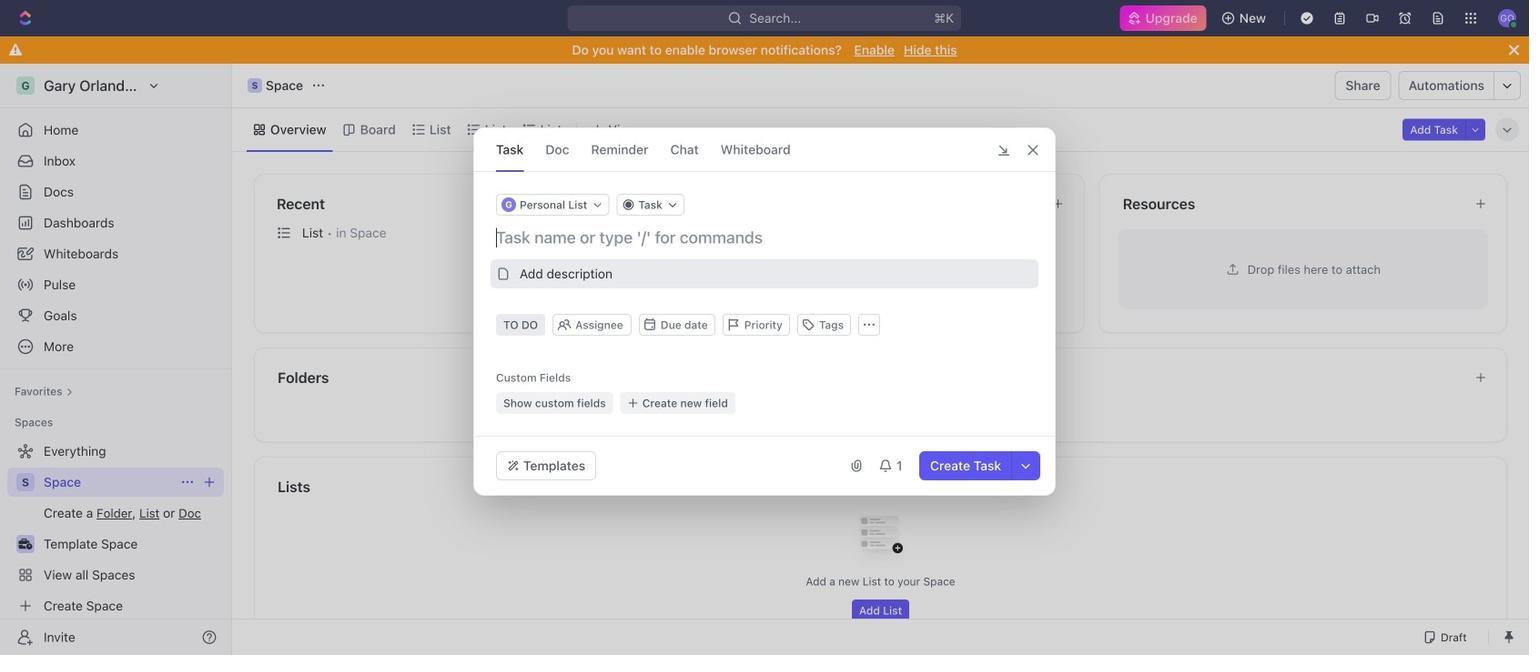 Task type: describe. For each thing, give the bounding box(es) containing it.
no lists icon. image
[[844, 501, 917, 574]]

sidebar navigation
[[0, 64, 232, 655]]

Task name or type '/' for commands text field
[[496, 227, 1037, 248]]



Task type: vqa. For each thing, say whether or not it's contained in the screenshot.
business time image at the left of the page
no



Task type: locate. For each thing, give the bounding box(es) containing it.
no most used docs image
[[844, 215, 917, 288]]

space, , element
[[248, 78, 262, 93], [16, 473, 35, 491]]

1 horizontal spatial space, , element
[[248, 78, 262, 93]]

tree inside sidebar navigation
[[7, 437, 224, 621]]

0 horizontal spatial space, , element
[[16, 473, 35, 491]]

dialog
[[473, 127, 1056, 496]]

1 vertical spatial space, , element
[[16, 473, 35, 491]]

0 vertical spatial space, , element
[[248, 78, 262, 93]]

tree
[[7, 437, 224, 621]]

space, , element inside sidebar navigation
[[16, 473, 35, 491]]



